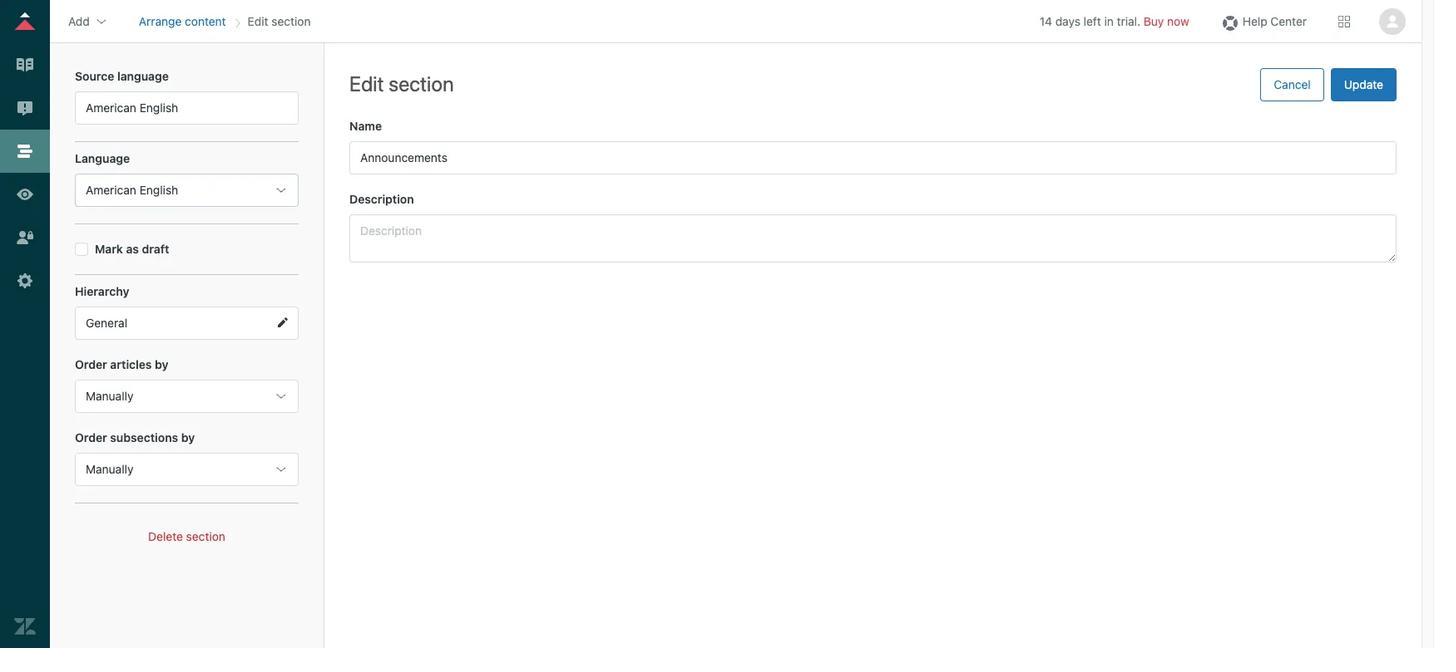 Task type: vqa. For each thing, say whether or not it's contained in the screenshot.
Cancel button
yes



Task type: describe. For each thing, give the bounding box(es) containing it.
1 american from the top
[[86, 101, 136, 115]]

left
[[1084, 14, 1101, 28]]

name
[[349, 119, 382, 133]]

Name field
[[349, 141, 1397, 175]]

1 vertical spatial edit section
[[349, 72, 454, 96]]

trial.
[[1117, 14, 1141, 28]]

content
[[185, 14, 226, 28]]

arrange content
[[139, 14, 226, 28]]

arrange content image
[[14, 141, 36, 162]]

source language
[[75, 69, 169, 83]]

days
[[1055, 14, 1081, 28]]

order articles by
[[75, 358, 168, 372]]

moderate content image
[[14, 97, 36, 119]]

zendesk products image
[[1339, 15, 1350, 27]]

delete section button
[[148, 530, 225, 544]]

help
[[1243, 14, 1267, 28]]

1 vertical spatial section
[[389, 72, 454, 96]]

by for order subsections by
[[181, 431, 195, 445]]

update button
[[1331, 68, 1397, 101]]

arrange
[[139, 14, 182, 28]]

1 english from the top
[[140, 101, 178, 115]]

general
[[86, 316, 127, 330]]

user permissions image
[[14, 227, 36, 249]]

2 english from the top
[[140, 183, 178, 197]]

Description text field
[[349, 215, 1397, 263]]

mark as draft
[[95, 242, 169, 256]]

1 american english from the top
[[86, 101, 178, 115]]

as
[[126, 242, 139, 256]]

delete
[[148, 530, 183, 544]]

section inside navigation
[[271, 14, 311, 28]]



Task type: locate. For each thing, give the bounding box(es) containing it.
edit section inside navigation
[[248, 14, 311, 28]]

manually down order subsections by
[[86, 463, 134, 477]]

mark
[[95, 242, 123, 256]]

2 horizontal spatial section
[[389, 72, 454, 96]]

order left the articles
[[75, 358, 107, 372]]

order subsections by
[[75, 431, 195, 445]]

1 vertical spatial edit
[[349, 72, 384, 96]]

0 horizontal spatial by
[[155, 358, 168, 372]]

2 vertical spatial section
[[186, 530, 225, 544]]

customize design image
[[14, 184, 36, 205]]

manage articles image
[[14, 54, 36, 76]]

1 horizontal spatial section
[[271, 14, 311, 28]]

0 vertical spatial edit
[[248, 14, 268, 28]]

by right the articles
[[155, 358, 168, 372]]

american english down language
[[86, 183, 178, 197]]

add button
[[63, 9, 113, 34]]

0 vertical spatial order
[[75, 358, 107, 372]]

subsections
[[110, 431, 178, 445]]

now
[[1167, 14, 1189, 28]]

american down source language
[[86, 101, 136, 115]]

language
[[75, 151, 130, 166]]

buy
[[1144, 14, 1164, 28]]

1 vertical spatial american
[[86, 183, 136, 197]]

edit right content
[[248, 14, 268, 28]]

settings image
[[14, 270, 36, 292]]

section
[[271, 14, 311, 28], [389, 72, 454, 96], [186, 530, 225, 544]]

zendesk image
[[14, 616, 36, 638]]

navigation containing arrange content
[[135, 9, 314, 34]]

center
[[1271, 14, 1307, 28]]

cancel
[[1274, 77, 1311, 92]]

edit inside navigation
[[248, 14, 268, 28]]

delete section
[[148, 530, 225, 544]]

order for order articles by
[[75, 358, 107, 372]]

description
[[349, 192, 414, 206]]

update
[[1344, 77, 1383, 92]]

cancel button
[[1261, 68, 1324, 101]]

0 horizontal spatial edit
[[248, 14, 268, 28]]

1 vertical spatial order
[[75, 431, 107, 445]]

1 vertical spatial american english
[[86, 183, 178, 197]]

1 vertical spatial english
[[140, 183, 178, 197]]

0 vertical spatial english
[[140, 101, 178, 115]]

by right the "subsections"
[[181, 431, 195, 445]]

2 order from the top
[[75, 431, 107, 445]]

english up draft
[[140, 183, 178, 197]]

0 vertical spatial manually
[[86, 389, 134, 403]]

manually for articles
[[86, 389, 134, 403]]

0 vertical spatial american
[[86, 101, 136, 115]]

manually for subsections
[[86, 463, 134, 477]]

1 order from the top
[[75, 358, 107, 372]]

edit up name
[[349, 72, 384, 96]]

0 horizontal spatial section
[[186, 530, 225, 544]]

edit section
[[248, 14, 311, 28], [349, 72, 454, 96]]

articles
[[110, 358, 152, 372]]

edit section up name
[[349, 72, 454, 96]]

american down language
[[86, 183, 136, 197]]

manually
[[86, 389, 134, 403], [86, 463, 134, 477]]

edit
[[248, 14, 268, 28], [349, 72, 384, 96]]

by
[[155, 358, 168, 372], [181, 431, 195, 445]]

1 horizontal spatial edit
[[349, 72, 384, 96]]

0 vertical spatial section
[[271, 14, 311, 28]]

by for order articles by
[[155, 358, 168, 372]]

2 manually from the top
[[86, 463, 134, 477]]

in
[[1104, 14, 1114, 28]]

english down language
[[140, 101, 178, 115]]

1 vertical spatial manually
[[86, 463, 134, 477]]

edit section right content
[[248, 14, 311, 28]]

0 vertical spatial edit section
[[248, 14, 311, 28]]

manually down order articles by
[[86, 389, 134, 403]]

american english down source language
[[86, 101, 178, 115]]

14 days left in trial. buy now
[[1040, 14, 1189, 28]]

2 american english from the top
[[86, 183, 178, 197]]

language
[[117, 69, 169, 83]]

order
[[75, 358, 107, 372], [75, 431, 107, 445]]

arrange content link
[[139, 14, 226, 28]]

1 vertical spatial by
[[181, 431, 195, 445]]

hierarchy
[[75, 285, 129, 299]]

1 manually from the top
[[86, 389, 134, 403]]

order left the "subsections"
[[75, 431, 107, 445]]

help center
[[1243, 14, 1307, 28]]

1 horizontal spatial edit section
[[349, 72, 454, 96]]

0 horizontal spatial edit section
[[248, 14, 311, 28]]

order for order subsections by
[[75, 431, 107, 445]]

source
[[75, 69, 114, 83]]

1 horizontal spatial by
[[181, 431, 195, 445]]

0 vertical spatial american english
[[86, 101, 178, 115]]

american english
[[86, 101, 178, 115], [86, 183, 178, 197]]

draft
[[142, 242, 169, 256]]

add
[[68, 14, 90, 28]]

select a section or category element
[[75, 284, 299, 340]]

american
[[86, 101, 136, 115], [86, 183, 136, 197]]

navigation
[[135, 9, 314, 34]]

help center button
[[1214, 9, 1312, 34]]

0 vertical spatial by
[[155, 358, 168, 372]]

english
[[140, 101, 178, 115], [140, 183, 178, 197]]

2 american from the top
[[86, 183, 136, 197]]

14
[[1040, 14, 1052, 28]]



